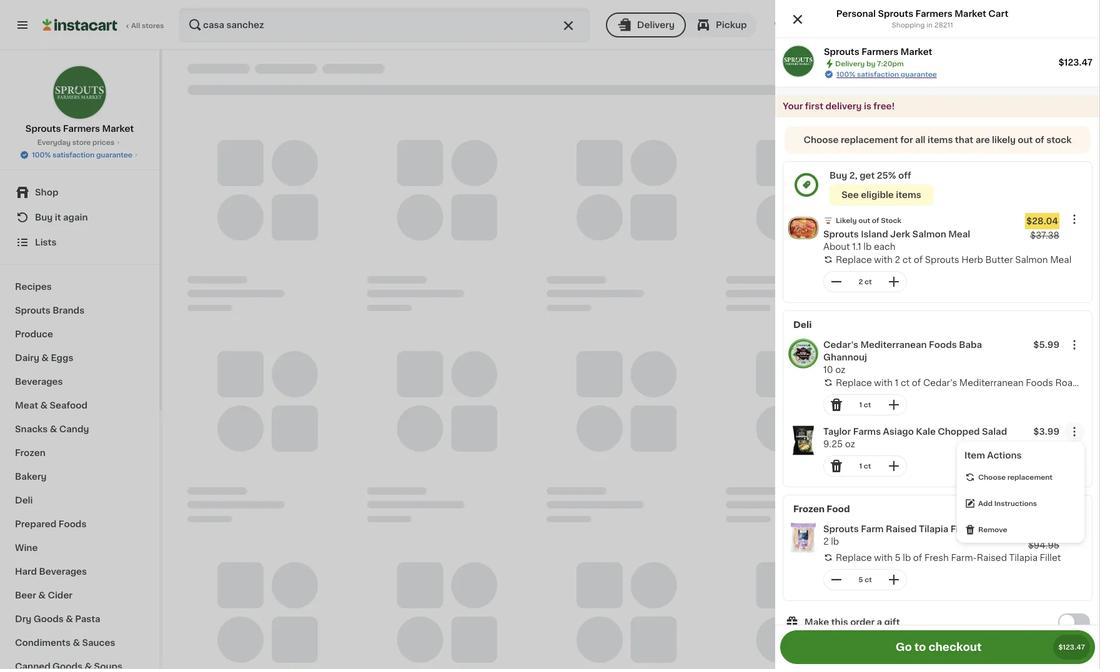 Task type: locate. For each thing, give the bounding box(es) containing it.
1 horizontal spatial lb
[[864, 242, 872, 251]]

1 ct for 'remove cedar's mediterranean foods baba ghannouj' icon
[[860, 401, 871, 408]]

choose
[[804, 136, 839, 144], [979, 474, 1006, 481]]

$28.04
[[1027, 217, 1059, 226]]

farmers up in at the right of page
[[916, 9, 953, 18]]

1 horizontal spatial foods
[[929, 341, 957, 349]]

personal
[[837, 9, 876, 18]]

0 horizontal spatial replacement
[[841, 136, 899, 144]]

mediterranean inside the cedar's mediterranean foods baba ghannouj 10 oz
[[861, 341, 927, 349]]

salmon right jerk
[[913, 230, 947, 239]]

25%
[[877, 171, 896, 180]]

goods
[[34, 615, 64, 624]]

replace down ghannouj
[[836, 378, 872, 387]]

2 horizontal spatial market
[[955, 9, 987, 18]]

for
[[901, 136, 913, 144]]

2 1 ct from the top
[[860, 463, 871, 470]]

replace with 1 ct of cedar's mediterranean foods roasted r
[[836, 378, 1100, 387]]

1 horizontal spatial 5
[[895, 553, 901, 562]]

& left the sauces at the bottom left of page
[[73, 639, 80, 647]]

replacement
[[841, 136, 899, 144], [1008, 474, 1053, 481]]

sprouts up the shopping
[[878, 9, 914, 18]]

100% satisfaction guarantee link
[[837, 69, 937, 79]]

2 with from the top
[[874, 378, 893, 387]]

foods left the baba
[[929, 341, 957, 349]]

2 horizontal spatial delivery
[[926, 20, 966, 29]]

bakery link
[[7, 465, 152, 489]]

prepared
[[15, 520, 56, 529]]

0 vertical spatial by
[[968, 20, 981, 29]]

0 horizontal spatial items
[[896, 191, 922, 199]]

0 horizontal spatial mediterranean
[[861, 341, 927, 349]]

delivery by 7:20pm up 100% satisfaction guarantee link
[[835, 60, 904, 67]]

taylor farms asiago kale chopped salad button
[[824, 426, 1019, 438]]

0 horizontal spatial cedar's
[[824, 341, 859, 349]]

tilapia up "fresh"
[[919, 525, 949, 534]]

1 right remove taylor farms asiago kale chopped salad icon
[[860, 463, 862, 470]]

1 vertical spatial lb
[[831, 537, 839, 546]]

7:20pm down cart
[[983, 20, 1019, 29]]

1 replace from the top
[[836, 255, 872, 264]]

0 vertical spatial salmon
[[913, 230, 947, 239]]

of down sprouts island jerk salmon meal button
[[914, 255, 923, 264]]

2 right 'decrement quantity of sprouts island jerk salmon meal' 'image'
[[859, 278, 863, 285]]

meal down $37.38
[[1051, 255, 1072, 264]]

0 horizontal spatial delivery
[[637, 21, 675, 29]]

0 vertical spatial buy
[[830, 171, 848, 180]]

remove
[[979, 526, 1008, 533]]

choose down item actions at the bottom right
[[979, 474, 1006, 481]]

product group
[[784, 208, 1092, 297], [784, 334, 1100, 421], [784, 421, 1092, 543], [784, 518, 1092, 596]]

snacks & candy link
[[7, 417, 152, 441]]

sprouts farmers market up 'everyday store prices' "link"
[[25, 124, 134, 133]]

1 vertical spatial beverages
[[39, 567, 87, 576]]

1 horizontal spatial market
[[901, 47, 933, 56]]

cedar's mediterranean foods baba ghannouj button
[[824, 339, 1019, 364]]

cart
[[989, 9, 1009, 18]]

make this order a gift
[[805, 618, 900, 627]]

1 vertical spatial guarantee
[[96, 152, 132, 158]]

0 vertical spatial foods
[[929, 341, 957, 349]]

1 up 'increment quantity of cedar's mediterranean foods baba ghannouj' icon
[[895, 378, 899, 387]]

& left candy
[[50, 425, 57, 434]]

hard
[[15, 567, 37, 576]]

sprouts farm raised tilapia fillets button
[[824, 523, 1019, 536]]

island
[[861, 230, 888, 239]]

& inside 'link'
[[73, 639, 80, 647]]

pickup button
[[686, 12, 757, 37]]

market up prices at the top of the page
[[102, 124, 134, 133]]

of left "fresh"
[[913, 553, 923, 562]]

1 vertical spatial 100%
[[32, 152, 51, 158]]

sprouts down recipes
[[15, 306, 50, 315]]

satisfaction up free!
[[857, 71, 899, 78]]

checkout
[[929, 642, 982, 653]]

sprouts inside personal sprouts farmers market cart shopping in 28211
[[878, 9, 914, 18]]

tilapia inside sprouts farm raised tilapia fillets 2 lb $94.95
[[919, 525, 949, 534]]

2,
[[850, 171, 858, 180]]

0 vertical spatial $123.47
[[1059, 58, 1093, 67]]

1 vertical spatial 5
[[859, 576, 863, 583]]

shop
[[35, 188, 58, 197]]

with down each
[[874, 255, 893, 264]]

1 for 'increment quantity of cedar's mediterranean foods baba ghannouj' icon
[[860, 401, 862, 408]]

add instructions
[[979, 500, 1037, 507]]

by right 28211
[[968, 20, 981, 29]]

0 horizontal spatial foods
[[59, 520, 86, 529]]

0 horizontal spatial choose
[[804, 136, 839, 144]]

lb inside sprouts island jerk salmon meal about 1.1 lb each
[[864, 242, 872, 251]]

1 horizontal spatial mediterranean
[[960, 378, 1024, 387]]

replacement for choose replacement
[[1008, 474, 1053, 481]]

coupon-wrapper element
[[784, 162, 1092, 297]]

add instructions option
[[957, 491, 1085, 517]]

1 vertical spatial satisfaction
[[53, 152, 95, 158]]

& right meat
[[40, 401, 48, 410]]

2 replace from the top
[[836, 378, 872, 387]]

0 vertical spatial 1 ct
[[860, 401, 871, 408]]

replace up 5 ct
[[836, 553, 872, 562]]

shopping
[[892, 22, 925, 28]]

2 product group from the top
[[784, 334, 1100, 421]]

0 horizontal spatial delivery by 7:20pm
[[835, 60, 904, 67]]

1 vertical spatial by
[[867, 60, 876, 67]]

0 horizontal spatial salmon
[[913, 230, 947, 239]]

1 vertical spatial raised
[[977, 553, 1007, 562]]

$28.04 $37.38
[[1027, 217, 1060, 240]]

100% up delivery
[[837, 71, 856, 78]]

1 vertical spatial 7:20pm
[[877, 60, 904, 67]]

0 vertical spatial items
[[928, 136, 953, 144]]

1 vertical spatial 2
[[859, 278, 863, 285]]

0 vertical spatial 7:20pm
[[983, 20, 1019, 29]]

sprouts island jerk salmon meal button
[[824, 228, 1019, 241]]

3 replace from the top
[[836, 553, 872, 562]]

0 vertical spatial 100%
[[837, 71, 856, 78]]

2 down each
[[895, 255, 901, 264]]

1 vertical spatial tilapia
[[1010, 553, 1038, 562]]

foods left "roasted"
[[1026, 378, 1053, 387]]

& right beer
[[38, 591, 46, 600]]

0 vertical spatial lb
[[864, 242, 872, 251]]

ct up 'increment quantity of cedar's mediterranean foods baba ghannouj' icon
[[901, 378, 910, 387]]

of up island
[[872, 217, 880, 224]]

deli up cedar's mediterranean foods baba ghannouj image
[[794, 321, 812, 329]]

meal inside sprouts island jerk salmon meal about 1.1 lb each
[[949, 230, 971, 239]]

0 vertical spatial cedar's
[[824, 341, 859, 349]]

0 vertical spatial oz
[[836, 366, 846, 374]]

store
[[72, 139, 91, 146]]

choose inside option
[[979, 474, 1006, 481]]

beverages up cider
[[39, 567, 87, 576]]

1 ct up farms
[[860, 401, 871, 408]]

frozen for frozen
[[15, 449, 45, 457]]

guarantee down the shopping
[[901, 71, 937, 78]]

2 vertical spatial farmers
[[63, 124, 100, 133]]

mediterranean down the baba
[[960, 378, 1024, 387]]

items right all on the top of page
[[928, 136, 953, 144]]

1 ct for remove taylor farms asiago kale chopped salad icon
[[860, 463, 871, 470]]

ct left increment quantity of sprouts island jerk salmon meal icon
[[865, 278, 872, 285]]

everyday store prices
[[37, 139, 115, 146]]

dry goods & pasta link
[[7, 607, 152, 631]]

0 vertical spatial delivery by 7:20pm
[[926, 20, 1019, 29]]

1 horizontal spatial raised
[[977, 553, 1007, 562]]

$5.99
[[1034, 341, 1060, 349]]

bakery
[[15, 472, 47, 481]]

out up island
[[859, 217, 871, 224]]

1 horizontal spatial buy
[[830, 171, 848, 180]]

candy
[[59, 425, 89, 434]]

delivery by 7:20pm down cart
[[926, 20, 1019, 29]]

frozen
[[15, 449, 45, 457], [794, 505, 825, 514]]

mediterranean up ghannouj
[[861, 341, 927, 349]]

1 vertical spatial out
[[859, 217, 871, 224]]

asiago
[[883, 427, 914, 436]]

1 horizontal spatial salmon
[[1016, 255, 1048, 264]]

0 vertical spatial meal
[[949, 230, 971, 239]]

of for cedar's
[[912, 378, 921, 387]]

lb right 1.1 on the right top of the page
[[864, 242, 872, 251]]

beverages down dairy & eggs
[[15, 377, 63, 386]]

snacks
[[15, 425, 48, 434]]

replace for replace with 2 ct of sprouts herb butter salmon meal
[[836, 255, 872, 264]]

1 vertical spatial oz
[[845, 440, 855, 449]]

ct for increment quantity of taylor farms asiago kale chopped salad image
[[864, 463, 871, 470]]

1 vertical spatial $123.47
[[1059, 644, 1085, 651]]

sprouts down food
[[824, 525, 859, 534]]

1.1
[[852, 242, 862, 251]]

lb left "fresh"
[[903, 553, 911, 562]]

replacement for choose replacement for all items that are likely out of stock
[[841, 136, 899, 144]]

3 with from the top
[[874, 553, 893, 562]]

choose for choose replacement for all items that are likely out of stock
[[804, 136, 839, 144]]

5 up increment quantity of sprouts farm raised tilapia fillets icon
[[895, 553, 901, 562]]

$123.47
[[1059, 58, 1093, 67], [1059, 644, 1085, 651]]

delivery by 7:20pm
[[926, 20, 1019, 29], [835, 60, 904, 67]]

raised down remove in the bottom right of the page
[[977, 553, 1007, 562]]

7:20pm up 100% satisfaction guarantee link
[[877, 60, 904, 67]]

1 vertical spatial meal
[[1051, 255, 1072, 264]]

deli down the bakery
[[15, 496, 33, 505]]

100% down everyday
[[32, 152, 51, 158]]

0 vertical spatial guarantee
[[901, 71, 937, 78]]

raised
[[886, 525, 917, 534], [977, 553, 1007, 562]]

ct left increment quantity of sprouts farm raised tilapia fillets icon
[[865, 576, 872, 583]]

meal up replace with 2 ct of sprouts herb butter salmon meal
[[949, 230, 971, 239]]

foods down deli "link"
[[59, 520, 86, 529]]

actions
[[988, 451, 1022, 460]]

2 horizontal spatial foods
[[1026, 378, 1053, 387]]

replace for replace with 5 lb of fresh farm-raised tilapia fillet
[[836, 553, 872, 562]]

with for 1
[[874, 378, 893, 387]]

with for 2
[[874, 255, 893, 264]]

satisfaction
[[857, 71, 899, 78], [53, 152, 95, 158]]

salmon inside sprouts island jerk salmon meal about 1.1 lb each
[[913, 230, 947, 239]]

1 vertical spatial choose
[[979, 474, 1006, 481]]

2 right the 'sprouts farm raised tilapia fillets' image
[[824, 537, 829, 546]]

hard beverages link
[[7, 560, 152, 584]]

2 vertical spatial replace
[[836, 553, 872, 562]]

2 horizontal spatial lb
[[903, 553, 911, 562]]

0 vertical spatial raised
[[886, 525, 917, 534]]

ct left increment quantity of taylor farms asiago kale chopped salad image
[[864, 463, 871, 470]]

lb inside sprouts farm raised tilapia fillets 2 lb $94.95
[[831, 537, 839, 546]]

1 with from the top
[[874, 255, 893, 264]]

& for snacks
[[50, 425, 57, 434]]

2
[[895, 255, 901, 264], [859, 278, 863, 285], [824, 537, 829, 546]]

None search field
[[179, 7, 590, 42]]

tilapia down the "$94.95" in the right of the page
[[1010, 553, 1038, 562]]

beer & cider
[[15, 591, 73, 600]]

lb
[[864, 242, 872, 251], [831, 537, 839, 546], [903, 553, 911, 562]]

sprouts inside sprouts island jerk salmon meal about 1.1 lb each
[[824, 230, 859, 239]]

1 vertical spatial replacement
[[1008, 474, 1053, 481]]

out right likely
[[1018, 136, 1033, 144]]

items
[[928, 136, 953, 144], [896, 191, 922, 199]]

sprouts
[[878, 9, 914, 18], [824, 47, 860, 56], [25, 124, 61, 133], [824, 230, 859, 239], [925, 255, 960, 264], [15, 306, 50, 315], [824, 525, 859, 534]]

produce
[[15, 330, 53, 339]]

sprouts inside 'link'
[[15, 306, 50, 315]]

0 vertical spatial with
[[874, 255, 893, 264]]

0 vertical spatial farmers
[[916, 9, 953, 18]]

product group containing sprouts farm raised tilapia fillets
[[784, 518, 1092, 596]]

3 product group from the top
[[784, 421, 1092, 543]]

farmers up store
[[63, 124, 100, 133]]

100% satisfaction guarantee up free!
[[837, 71, 937, 78]]

mediterranean
[[861, 341, 927, 349], [960, 378, 1024, 387]]

farm
[[861, 525, 884, 534]]

choose down the first
[[804, 136, 839, 144]]

0 horizontal spatial 100% satisfaction guarantee
[[32, 152, 132, 158]]

1 vertical spatial 1
[[860, 401, 862, 408]]

see eligible items
[[842, 191, 922, 199]]

oz right 9.25
[[845, 440, 855, 449]]

1 vertical spatial mediterranean
[[960, 378, 1024, 387]]

increment quantity of sprouts island jerk salmon meal image
[[887, 274, 902, 289]]

baba
[[959, 341, 982, 349]]

100% inside button
[[32, 152, 51, 158]]

satisfaction down everyday store prices
[[53, 152, 95, 158]]

1 horizontal spatial 2
[[859, 278, 863, 285]]

buy left it
[[35, 213, 53, 222]]

are
[[976, 136, 990, 144]]

this
[[832, 618, 848, 627]]

2 vertical spatial 1
[[860, 463, 862, 470]]

delivery by 7:20pm link
[[906, 17, 1019, 32]]

0 horizontal spatial out
[[859, 217, 871, 224]]

salmon
[[913, 230, 947, 239], [1016, 255, 1048, 264]]

buy 2, get 25% off
[[830, 171, 912, 180]]

100% satisfaction guarantee down store
[[32, 152, 132, 158]]

100% satisfaction guarantee
[[837, 71, 937, 78], [32, 152, 132, 158]]

1 horizontal spatial satisfaction
[[857, 71, 899, 78]]

1 horizontal spatial guarantee
[[901, 71, 937, 78]]

of down the cedar's mediterranean foods baba ghannouj 10 oz
[[912, 378, 921, 387]]

replacement up add instructions option
[[1008, 474, 1053, 481]]

to
[[915, 642, 926, 653]]

raised right farm
[[886, 525, 917, 534]]

guarantee
[[901, 71, 937, 78], [96, 152, 132, 158]]

sprouts farmers market logo image
[[52, 65, 107, 120]]

market inside personal sprouts farmers market cart shopping in 28211
[[955, 9, 987, 18]]

items inside button
[[896, 191, 922, 199]]

0 vertical spatial replace
[[836, 255, 872, 264]]

0 horizontal spatial guarantee
[[96, 152, 132, 158]]

farmers up 100% satisfaction guarantee link
[[862, 47, 899, 56]]

1 vertical spatial market
[[901, 47, 933, 56]]

1 horizontal spatial frozen
[[794, 505, 825, 514]]

out
[[1018, 136, 1033, 144], [859, 217, 871, 224]]

1 1 ct from the top
[[860, 401, 871, 408]]

1 for increment quantity of taylor farms asiago kale chopped salad image
[[860, 463, 862, 470]]

cedar's
[[824, 341, 859, 349], [924, 378, 957, 387]]

0 vertical spatial frozen
[[15, 449, 45, 457]]

ct left 'increment quantity of cedar's mediterranean foods baba ghannouj' icon
[[864, 401, 871, 408]]

stores
[[142, 22, 164, 29]]

0 horizontal spatial frozen
[[15, 449, 45, 457]]

with up increment quantity of sprouts farm raised tilapia fillets icon
[[874, 553, 893, 562]]

by up 100% satisfaction guarantee link
[[867, 60, 876, 67]]

frozen up the 'sprouts farm raised tilapia fillets' image
[[794, 505, 825, 514]]

& for condiments
[[73, 639, 80, 647]]

sprouts left herb at the right of the page
[[925, 255, 960, 264]]

dry goods & pasta
[[15, 615, 100, 624]]

all
[[916, 136, 926, 144]]

replacement inside option
[[1008, 474, 1053, 481]]

replacement down is
[[841, 136, 899, 144]]

market down the shopping
[[901, 47, 933, 56]]

5 right decrement quantity of sprouts farm raised tilapia fillets image
[[859, 576, 863, 583]]

items down off
[[896, 191, 922, 199]]

frozen up the bakery
[[15, 449, 45, 457]]

out inside coupon-wrapper element
[[859, 217, 871, 224]]

0 vertical spatial replacement
[[841, 136, 899, 144]]

salmon down $37.38
[[1016, 255, 1048, 264]]

prices
[[92, 139, 115, 146]]

sprouts island jerk salmon meal about 1.1 lb each
[[824, 230, 971, 251]]

2 vertical spatial lb
[[903, 553, 911, 562]]

None field
[[1065, 209, 1085, 229], [1065, 335, 1085, 355], [1065, 422, 1085, 442], [1065, 209, 1085, 229], [1065, 335, 1085, 355], [1065, 422, 1085, 442]]

in
[[927, 22, 933, 28]]

0 horizontal spatial market
[[102, 124, 134, 133]]

frozen for frozen food
[[794, 505, 825, 514]]

with up 'increment quantity of cedar's mediterranean foods baba ghannouj' icon
[[874, 378, 893, 387]]

with for 5
[[874, 553, 893, 562]]

& left eggs
[[41, 354, 49, 362]]

beverages inside hard beverages 'link'
[[39, 567, 87, 576]]

cedar's up ghannouj
[[824, 341, 859, 349]]

replace inside coupon-wrapper element
[[836, 255, 872, 264]]

0 horizontal spatial tilapia
[[919, 525, 949, 534]]

beverages link
[[7, 370, 152, 394]]

dairy & eggs
[[15, 354, 73, 362]]

1 vertical spatial frozen
[[794, 505, 825, 514]]

deli
[[794, 321, 812, 329], [15, 496, 33, 505]]

1 vertical spatial replace
[[836, 378, 872, 387]]

0 vertical spatial mediterranean
[[861, 341, 927, 349]]

sprouts farmers market up 100% satisfaction guarantee link
[[824, 47, 933, 56]]

cedar's down cedar's mediterranean foods baba ghannouj button
[[924, 378, 957, 387]]

billingsley
[[813, 20, 863, 29]]

brands
[[53, 306, 84, 315]]

guarantee down prices at the top of the page
[[96, 152, 132, 158]]

lb right the 'sprouts farm raised tilapia fillets' image
[[831, 537, 839, 546]]

0 vertical spatial choose
[[804, 136, 839, 144]]

oz right '10'
[[836, 366, 846, 374]]

of for sprouts
[[914, 255, 923, 264]]

0 vertical spatial out
[[1018, 136, 1033, 144]]

1 vertical spatial 100% satisfaction guarantee
[[32, 152, 132, 158]]

1 horizontal spatial replacement
[[1008, 474, 1053, 481]]

sprouts farmers market image
[[783, 46, 814, 77]]

0 horizontal spatial 5
[[859, 576, 863, 583]]

28211
[[935, 22, 953, 28]]

guarantee inside 100% satisfaction guarantee link
[[901, 71, 937, 78]]

choose replacement for all items that are likely out of stock
[[804, 136, 1072, 144]]

choose for choose replacement
[[979, 474, 1006, 481]]

replace down 1.1 on the right top of the page
[[836, 255, 872, 264]]

2 $123.47 from the top
[[1059, 644, 1085, 651]]

0 horizontal spatial 2
[[824, 537, 829, 546]]

4 product group from the top
[[784, 518, 1092, 596]]

buy inside coupon-wrapper element
[[830, 171, 848, 180]]

market left cart
[[955, 9, 987, 18]]

buy left 2,
[[830, 171, 848, 180]]

0 vertical spatial satisfaction
[[857, 71, 899, 78]]

1 $123.47 from the top
[[1059, 58, 1093, 67]]

increment quantity of sprouts farm raised tilapia fillets image
[[887, 572, 902, 587]]

2 vertical spatial with
[[874, 553, 893, 562]]

1 right 'remove cedar's mediterranean foods baba ghannouj' icon
[[860, 401, 862, 408]]

1 vertical spatial deli
[[15, 496, 33, 505]]

1 ct left increment quantity of taylor farms asiago kale chopped salad image
[[860, 463, 871, 470]]

foods inside the cedar's mediterranean foods baba ghannouj 10 oz
[[929, 341, 957, 349]]

with inside coupon-wrapper element
[[874, 255, 893, 264]]

sprouts down 530 billingsley road
[[824, 47, 860, 56]]

1 horizontal spatial sprouts farmers market
[[824, 47, 933, 56]]

buy for buy it again
[[35, 213, 53, 222]]

1 horizontal spatial items
[[928, 136, 953, 144]]

oz
[[836, 366, 846, 374], [845, 440, 855, 449]]

taylor farms asiago kale chopped salad 9.25 oz
[[824, 427, 1007, 449]]

sprouts up about
[[824, 230, 859, 239]]

1 product group from the top
[[784, 208, 1092, 297]]



Task type: describe. For each thing, give the bounding box(es) containing it.
butter
[[986, 255, 1013, 264]]

each
[[874, 242, 896, 251]]

oz inside the cedar's mediterranean foods baba ghannouj 10 oz
[[836, 366, 846, 374]]

fillet
[[1040, 553, 1061, 562]]

$94.95
[[1029, 541, 1060, 550]]

sprouts up everyday
[[25, 124, 61, 133]]

replace with 5 lb of fresh farm-raised tilapia fillet
[[836, 553, 1061, 562]]

delivery
[[826, 102, 862, 111]]

ct for 'increment quantity of cedar's mediterranean foods baba ghannouj' icon
[[864, 401, 871, 408]]

recipes link
[[7, 275, 152, 299]]

1 horizontal spatial 100%
[[837, 71, 856, 78]]

0 vertical spatial 5
[[895, 553, 901, 562]]

recipes
[[15, 282, 52, 291]]

a
[[877, 618, 882, 627]]

likely
[[992, 136, 1016, 144]]

ghannouj
[[824, 353, 867, 362]]

decrement quantity of sprouts island jerk salmon meal image
[[829, 274, 844, 289]]

oz inside taylor farms asiago kale chopped salad 9.25 oz
[[845, 440, 855, 449]]

1 horizontal spatial farmers
[[862, 47, 899, 56]]

0 vertical spatial deli
[[794, 321, 812, 329]]

service type group
[[606, 12, 757, 37]]

deli link
[[7, 489, 152, 512]]

off
[[899, 171, 912, 180]]

5 ct
[[859, 576, 872, 583]]

farmers inside personal sprouts farmers market cart shopping in 28211
[[916, 9, 953, 18]]

r
[[1095, 378, 1100, 387]]

product group containing taylor farms asiago kale chopped salad
[[784, 421, 1092, 543]]

$3.99
[[1034, 427, 1060, 436]]

remove taylor farms asiago kale chopped salad image
[[829, 459, 844, 474]]

1 horizontal spatial 100% satisfaction guarantee
[[837, 71, 937, 78]]

taylor farms asiago kale chopped salad image
[[789, 426, 819, 456]]

farm-
[[951, 553, 977, 562]]

see eligible items button
[[830, 184, 934, 206]]

1 vertical spatial foods
[[1026, 378, 1053, 387]]

meat & seafood link
[[7, 394, 152, 417]]

seafood
[[50, 401, 87, 410]]

shop link
[[7, 180, 152, 205]]

meat & seafood
[[15, 401, 87, 410]]

sprouts farmers market link
[[25, 65, 134, 135]]

all stores
[[131, 22, 164, 29]]

2 vertical spatial market
[[102, 124, 134, 133]]

replace with 2 ct of sprouts herb butter salmon meal
[[836, 255, 1072, 264]]

order
[[851, 618, 875, 627]]

530 billingsley road
[[792, 20, 891, 29]]

condiments & sauces
[[15, 639, 115, 647]]

of for fresh
[[913, 553, 923, 562]]

dairy
[[15, 354, 39, 362]]

delivery button
[[606, 12, 686, 37]]

your first delivery is free!
[[783, 102, 895, 111]]

sprouts inside sprouts farm raised tilapia fillets 2 lb $94.95
[[824, 525, 859, 534]]

prepared foods
[[15, 520, 86, 529]]

cider
[[48, 591, 73, 600]]

raised inside sprouts farm raised tilapia fillets 2 lb $94.95
[[886, 525, 917, 534]]

condiments
[[15, 639, 71, 647]]

by inside delivery by 7:20pm link
[[968, 20, 981, 29]]

roasted
[[1056, 378, 1093, 387]]

free!
[[874, 102, 895, 111]]

item actions list box
[[957, 442, 1085, 543]]

sprouts brands
[[15, 306, 84, 315]]

ct for increment quantity of sprouts island jerk salmon meal icon
[[865, 278, 872, 285]]

sprouts farm raised tilapia fillets image
[[789, 523, 819, 553]]

increment quantity of taylor farms asiago kale chopped salad image
[[887, 459, 902, 474]]

frozen link
[[7, 441, 152, 465]]

everyday
[[37, 139, 71, 146]]

choose replacement
[[979, 474, 1053, 481]]

ct for increment quantity of sprouts farm raised tilapia fillets icon
[[865, 576, 872, 583]]

& for dairy
[[41, 354, 49, 362]]

1 vertical spatial cedar's
[[924, 378, 957, 387]]

0 horizontal spatial by
[[867, 60, 876, 67]]

cedar's inside the cedar's mediterranean foods baba ghannouj 10 oz
[[824, 341, 859, 349]]

sprouts farm raised tilapia fillets 2 lb $94.95
[[824, 525, 1060, 550]]

increment quantity of cedar's mediterranean foods baba ghannouj image
[[887, 397, 902, 412]]

your
[[783, 102, 803, 111]]

2 inside sprouts farm raised tilapia fillets 2 lb $94.95
[[824, 537, 829, 546]]

1 horizontal spatial out
[[1018, 136, 1033, 144]]

go
[[896, 642, 912, 653]]

fillets
[[951, 525, 978, 534]]

choose replacement option
[[957, 464, 1085, 491]]

lists
[[35, 238, 57, 247]]

wine link
[[7, 536, 152, 560]]

delivery inside button
[[637, 21, 675, 29]]

fresh
[[925, 553, 949, 562]]

produce link
[[7, 322, 152, 346]]

taylor
[[824, 427, 851, 436]]

0 vertical spatial sprouts farmers market
[[824, 47, 933, 56]]

dry
[[15, 615, 31, 624]]

100% satisfaction guarantee inside button
[[32, 152, 132, 158]]

beer
[[15, 591, 36, 600]]

it
[[55, 213, 61, 222]]

replace for replace with 1 ct of cedar's mediterranean foods roasted r
[[836, 378, 872, 387]]

remove cedar's mediterranean foods baba ghannouj image
[[829, 397, 844, 412]]

guarantee inside 100% satisfaction guarantee button
[[96, 152, 132, 158]]

beer & cider link
[[7, 584, 152, 607]]

2 vertical spatial foods
[[59, 520, 86, 529]]

1 vertical spatial salmon
[[1016, 255, 1048, 264]]

again
[[63, 213, 88, 222]]

sprouts island jerk salmon meal image
[[789, 213, 819, 243]]

eggs
[[51, 354, 73, 362]]

of left stock
[[1035, 136, 1045, 144]]

prepared foods link
[[7, 512, 152, 536]]

1 vertical spatial delivery by 7:20pm
[[835, 60, 904, 67]]

1 horizontal spatial delivery by 7:20pm
[[926, 20, 1019, 29]]

1 horizontal spatial delivery
[[835, 60, 865, 67]]

remove option
[[957, 517, 1085, 543]]

likely
[[836, 217, 857, 224]]

deli inside "link"
[[15, 496, 33, 505]]

get
[[860, 171, 875, 180]]

buy it again link
[[7, 205, 152, 230]]

beverages inside beverages link
[[15, 377, 63, 386]]

all
[[131, 22, 140, 29]]

eligible
[[861, 191, 894, 199]]

wine
[[15, 544, 38, 552]]

0 vertical spatial 2
[[895, 255, 901, 264]]

gift
[[884, 618, 900, 627]]

buy for buy 2, get 25% off
[[830, 171, 848, 180]]

meat
[[15, 401, 38, 410]]

everyday store prices link
[[37, 137, 122, 147]]

0 horizontal spatial sprouts farmers market
[[25, 124, 134, 133]]

jerk
[[891, 230, 911, 239]]

satisfaction inside button
[[53, 152, 95, 158]]

instacart logo image
[[42, 17, 117, 32]]

product group containing cedar's mediterranean foods baba ghannouj
[[784, 334, 1100, 421]]

decrement quantity of sprouts farm raised tilapia fillets image
[[829, 572, 844, 587]]

instructions
[[995, 500, 1037, 507]]

& left the pasta
[[66, 615, 73, 624]]

0 vertical spatial 1
[[895, 378, 899, 387]]

first
[[805, 102, 824, 111]]

1 horizontal spatial tilapia
[[1010, 553, 1038, 562]]

chopped
[[938, 427, 980, 436]]

stock
[[881, 217, 902, 224]]

buy it again
[[35, 213, 88, 222]]

ct down sprouts island jerk salmon meal about 1.1 lb each
[[903, 255, 912, 264]]

product group containing $28.04
[[784, 208, 1092, 297]]

cedar's mediterranean foods baba ghannouj image
[[789, 339, 819, 369]]

& for meat
[[40, 401, 48, 410]]

530
[[792, 20, 811, 29]]

& for beer
[[38, 591, 46, 600]]



Task type: vqa. For each thing, say whether or not it's contained in the screenshot.
bottom Salmon
yes



